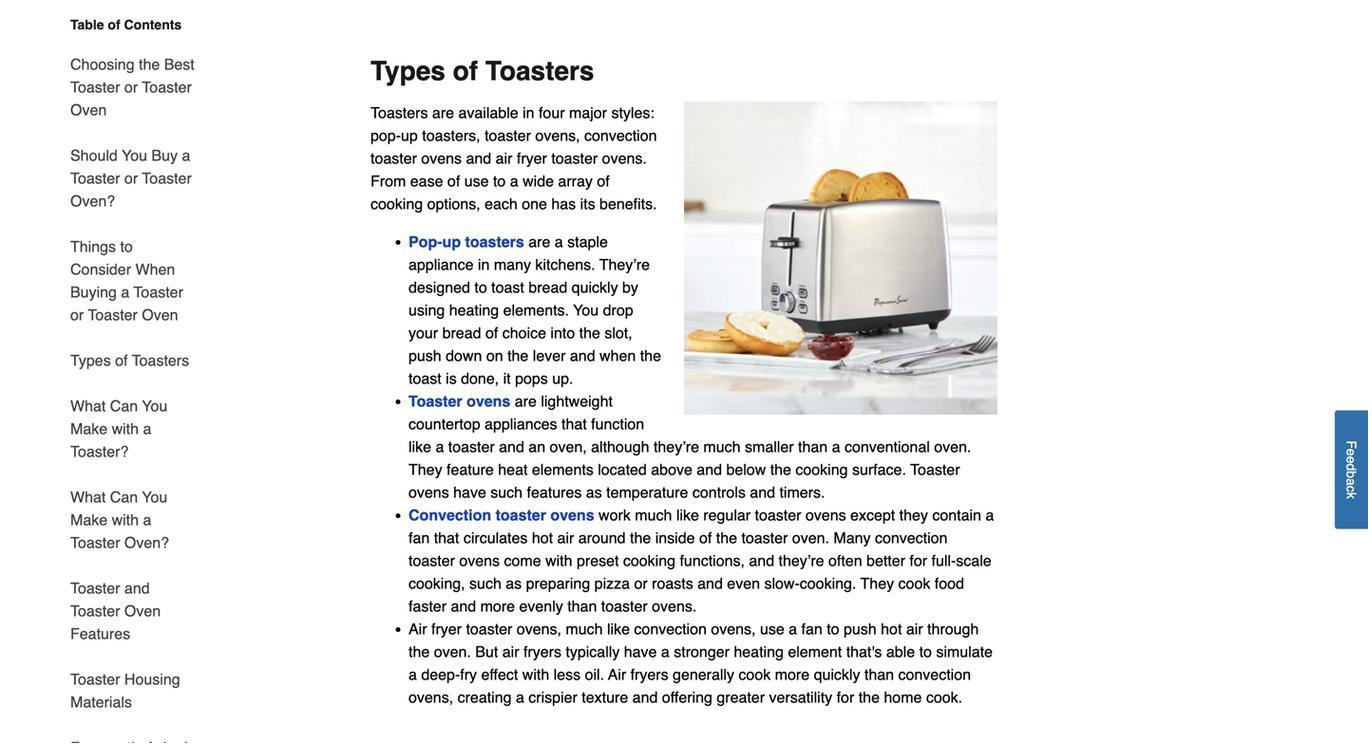 Task type: describe. For each thing, give the bounding box(es) containing it.
ovens down 'circulates'
[[459, 552, 500, 570]]

slow-
[[764, 575, 800, 593]]

lightweight
[[541, 393, 613, 410]]

oven. inside the 'work much like regular toaster ovens except they contain a fan that circulates hot air around the inside of the toaster oven. many convection toaster ovens come with preset cooking functions, and they're often better for full-scale cooking, such as preparing pizza or roasts and even slow-cooking. they cook food faster and more evenly than toaster ovens.'
[[792, 530, 829, 547]]

a left deep-
[[409, 666, 417, 684]]

use inside air fryer toaster ovens, much like convection ovens, use a fan to push hot air through the oven. but air fryers typically have a stronger heating element that's able to simulate a deep-fry effect with less oil. air fryers generally cook more quickly than convection ovens, creating a crispier texture and offering greater versatility for the home cook.
[[760, 621, 785, 638]]

they're inside the 'work much like regular toaster ovens except they contain a fan that circulates hot air around the inside of the toaster oven. many convection toaster ovens come with preset cooking functions, and they're often better for full-scale cooking, such as preparing pizza or roasts and even slow-cooking. they cook food faster and more evenly than toaster ovens.'
[[779, 552, 824, 570]]

a up element
[[789, 621, 797, 638]]

things to consider when buying a toaster or toaster oven link
[[70, 224, 198, 338]]

toaster up from
[[371, 150, 417, 167]]

the right the into
[[579, 324, 600, 342]]

can for toaster?
[[110, 398, 138, 415]]

they're inside are lightweight countertop appliances that function like a toaster and an oven, although they're much smaller than a conventional oven. they feature heat elements located above and below the cooking surface. toaster ovens have such features as temperature controls and timers.
[[654, 438, 699, 456]]

choice
[[502, 324, 546, 342]]

of right table
[[108, 17, 120, 32]]

make for toaster
[[70, 512, 107, 529]]

buying
[[70, 284, 117, 301]]

around
[[578, 530, 626, 547]]

ovens, down deep-
[[409, 689, 453, 707]]

ovens, inside toasters are available in four major styles: pop-up toasters, toaster ovens, convection toaster ovens and air fryer toaster ovens. from ease of use to a wide array of cooking options, each one has its benefits.
[[535, 127, 580, 144]]

appliance
[[409, 256, 474, 274]]

buy
[[151, 147, 178, 164]]

deep-
[[421, 666, 460, 684]]

toaster?
[[70, 443, 129, 461]]

appliances
[[485, 416, 557, 433]]

the inside are lightweight countertop appliances that function like a toaster and an oven, although they're much smaller than a conventional oven. they feature heat elements located above and below the cooking surface. toaster ovens have such features as temperature controls and timers.
[[770, 461, 791, 479]]

surface.
[[852, 461, 906, 479]]

have inside are lightweight countertop appliances that function like a toaster and an oven, although they're much smaller than a conventional oven. they feature heat elements located above and below the cooking surface. toaster ovens have such features as temperature controls and timers.
[[453, 484, 486, 502]]

what for what can you make with a toaster oven?
[[70, 489, 106, 506]]

a inside what can you make with a toaster?
[[143, 420, 151, 438]]

quickly inside 'are a staple appliance in many kitchens. they're designed to toast bread quickly by using heating elements. you drop your bread of choice into the slot, push down on the lever and when the toast is done, it pops up.'
[[572, 279, 618, 296]]

styles:
[[611, 104, 654, 121]]

cook inside air fryer toaster ovens, much like convection ovens, use a fan to push hot air through the oven. but air fryers typically have a stronger heating element that's able to simulate a deep-fry effect with less oil. air fryers generally cook more quickly than convection ovens, creating a crispier texture and offering greater versatility for the home cook.
[[739, 666, 771, 684]]

1 horizontal spatial types
[[371, 56, 445, 86]]

much inside are lightweight countertop appliances that function like a toaster and an oven, although they're much smaller than a conventional oven. they feature heat elements located above and below the cooking surface. toaster ovens have such features as temperature controls and timers.
[[703, 438, 741, 456]]

than inside air fryer toaster ovens, much like convection ovens, use a fan to push hot air through the oven. but air fryers typically have a stronger heating element that's able to simulate a deep-fry effect with less oil. air fryers generally cook more quickly than convection ovens, creating a crispier texture and offering greater versatility for the home cook.
[[865, 666, 894, 684]]

1 vertical spatial toast
[[409, 370, 442, 388]]

what can you make with a toaster? link
[[70, 384, 198, 475]]

of inside 'are a staple appliance in many kitchens. they're designed to toast bread quickly by using heating elements. you drop your bread of choice into the slot, push down on the lever and when the toast is done, it pops up.'
[[485, 324, 498, 342]]

and inside toasters are available in four major styles: pop-up toasters, toaster ovens, convection toaster ovens and air fryer toaster ovens. from ease of use to a wide array of cooking options, each one has its benefits.
[[466, 150, 491, 167]]

and inside 'are a staple appliance in many kitchens. they're designed to toast bread quickly by using heating elements. you drop your bread of choice into the slot, push down on the lever and when the toast is done, it pops up.'
[[570, 347, 595, 365]]

types inside table of contents element
[[70, 352, 111, 370]]

or inside choosing the best toaster or toaster oven
[[124, 78, 138, 96]]

down
[[446, 347, 482, 365]]

and down 'functions,'
[[698, 575, 723, 593]]

oven inside choosing the best toaster or toaster oven
[[70, 101, 107, 119]]

toaster down regular
[[742, 530, 788, 547]]

are a staple appliance in many kitchens. they're designed to toast bread quickly by using heating elements. you drop your bread of choice into the slot, push down on the lever and when the toast is done, it pops up.
[[409, 233, 661, 388]]

ovens inside are lightweight countertop appliances that function like a toaster and an oven, although they're much smaller than a conventional oven. they feature heat elements located above and below the cooking surface. toaster ovens have such features as temperature controls and timers.
[[409, 484, 449, 502]]

a down effect
[[516, 689, 524, 707]]

they inside the 'work much like regular toaster ovens except they contain a fan that circulates hot air around the inside of the toaster oven. many convection toaster ovens come with preset cooking functions, and they're often better for full-scale cooking, such as preparing pizza or roasts and even slow-cooking. they cook food faster and more evenly than toaster ovens.'
[[860, 575, 894, 593]]

ease
[[410, 172, 443, 190]]

toaster up array
[[551, 150, 598, 167]]

convection up cook.
[[898, 666, 971, 684]]

c
[[1344, 486, 1359, 493]]

with inside the 'work much like regular toaster ovens except they contain a fan that circulates hot air around the inside of the toaster oven. many convection toaster ovens come with preset cooking functions, and they're often better for full-scale cooking, such as preparing pizza or roasts and even slow-cooking. they cook food faster and more evenly than toaster ovens.'
[[545, 552, 572, 570]]

benefits.
[[600, 195, 657, 213]]

from
[[371, 172, 406, 190]]

each
[[485, 195, 518, 213]]

regular
[[703, 507, 751, 524]]

toaster inside air fryer toaster ovens, much like convection ovens, use a fan to push hot air through the oven. but air fryers typically have a stronger heating element that's able to simulate a deep-fry effect with less oil. air fryers generally cook more quickly than convection ovens, creating a crispier texture and offering greater versatility for the home cook.
[[466, 621, 512, 638]]

features
[[527, 484, 582, 502]]

1 horizontal spatial toast
[[491, 279, 524, 296]]

more inside air fryer toaster ovens, much like convection ovens, use a fan to push hot air through the oven. but air fryers typically have a stronger heating element that's able to simulate a deep-fry effect with less oil. air fryers generally cook more quickly than convection ovens, creating a crispier texture and offering greater versatility for the home cook.
[[775, 666, 810, 684]]

choosing the best toaster or toaster oven link
[[70, 42, 198, 133]]

the down regular
[[716, 530, 737, 547]]

0 horizontal spatial bread
[[442, 324, 481, 342]]

use inside toasters are available in four major styles: pop-up toasters, toaster ovens, convection toaster ovens and air fryer toaster ovens. from ease of use to a wide array of cooking options, each one has its benefits.
[[464, 172, 489, 190]]

with inside what can you make with a toaster?
[[112, 420, 139, 438]]

creating
[[458, 689, 512, 707]]

toaster housing materials link
[[70, 657, 198, 726]]

pop-
[[371, 127, 401, 144]]

pop-
[[409, 233, 442, 251]]

0 vertical spatial air
[[409, 621, 427, 638]]

should you buy a toaster or toaster oven?
[[70, 147, 192, 210]]

are for ovens
[[515, 393, 537, 410]]

in inside toasters are available in four major styles: pop-up toasters, toaster ovens, convection toaster ovens and air fryer toaster ovens. from ease of use to a wide array of cooking options, each one has its benefits.
[[523, 104, 534, 121]]

the down work
[[630, 530, 651, 547]]

toaster inside "toaster housing materials"
[[70, 671, 120, 689]]

as inside the 'work much like regular toaster ovens except they contain a fan that circulates hot air around the inside of the toaster oven. many convection toaster ovens come with preset cooking functions, and they're often better for full-scale cooking, such as preparing pizza or roasts and even slow-cooking. they cook food faster and more evenly than toaster ovens.'
[[506, 575, 522, 593]]

ovens. inside the 'work much like regular toaster ovens except they contain a fan that circulates hot air around the inside of the toaster oven. many convection toaster ovens come with preset cooking functions, and they're often better for full-scale cooking, such as preparing pizza or roasts and even slow-cooking. they cook food faster and more evenly than toaster ovens.'
[[652, 598, 697, 616]]

convection inside the 'work much like regular toaster ovens except they contain a fan that circulates hot air around the inside of the toaster oven. many convection toaster ovens come with preset cooking functions, and they're often better for full-scale cooking, such as preparing pizza or roasts and even slow-cooking. they cook food faster and more evenly than toaster ovens.'
[[875, 530, 948, 547]]

a inside "what can you make with a toaster oven?"
[[143, 512, 151, 529]]

greater
[[717, 689, 765, 707]]

element
[[788, 644, 842, 661]]

2 e from the top
[[1344, 456, 1359, 464]]

function
[[591, 416, 644, 433]]

1 horizontal spatial fryers
[[630, 666, 668, 684]]

wide
[[523, 172, 554, 190]]

such inside the 'work much like regular toaster ovens except they contain a fan that circulates hot air around the inside of the toaster oven. many convection toaster ovens come with preset cooking functions, and they're often better for full-scale cooking, such as preparing pizza or roasts and even slow-cooking. they cook food faster and more evenly than toaster ovens.'
[[469, 575, 502, 593]]

ovens down the 'features'
[[550, 507, 594, 524]]

toaster down timers.
[[755, 507, 801, 524]]

1 horizontal spatial bread
[[529, 279, 567, 296]]

they inside are lightweight countertop appliances that function like a toaster and an oven, although they're much smaller than a conventional oven. they feature heat elements located above and below the cooking surface. toaster ovens have such features as temperature controls and timers.
[[409, 461, 442, 479]]

like inside air fryer toaster ovens, much like convection ovens, use a fan to push hot air through the oven. but air fryers typically have a stronger heating element that's able to simulate a deep-fry effect with less oil. air fryers generally cook more quickly than convection ovens, creating a crispier texture and offering greater versatility for the home cook.
[[607, 621, 630, 638]]

pops
[[515, 370, 548, 388]]

oven. inside air fryer toaster ovens, much like convection ovens, use a fan to push hot air through the oven. but air fryers typically have a stronger heating element that's able to simulate a deep-fry effect with less oil. air fryers generally cook more quickly than convection ovens, creating a crispier texture and offering greater versatility for the home cook.
[[434, 644, 471, 661]]

heating inside air fryer toaster ovens, much like convection ovens, use a fan to push hot air through the oven. but air fryers typically have a stronger heating element that's able to simulate a deep-fry effect with less oil. air fryers generally cook more quickly than convection ovens, creating a crispier texture and offering greater versatility for the home cook.
[[734, 644, 784, 661]]

options,
[[427, 195, 480, 213]]

toaster and toaster oven features link
[[70, 566, 198, 657]]

table of contents element
[[55, 15, 198, 744]]

versatility
[[769, 689, 832, 707]]

located
[[598, 461, 647, 479]]

a left stronger
[[661, 644, 670, 661]]

toaster inside are lightweight countertop appliances that function like a toaster and an oven, although they're much smaller than a conventional oven. they feature heat elements located above and below the cooking surface. toaster ovens have such features as temperature controls and timers.
[[448, 438, 495, 456]]

are lightweight countertop appliances that function like a toaster and an oven, although they're much smaller than a conventional oven. they feature heat elements located above and below the cooking surface. toaster ovens have such features as temperature controls and timers.
[[409, 393, 971, 502]]

are for up
[[528, 233, 550, 251]]

convection toaster ovens link
[[409, 507, 599, 524]]

much inside air fryer toaster ovens, much like convection ovens, use a fan to push hot air through the oven. but air fryers typically have a stronger heating element that's able to simulate a deep-fry effect with less oil. air fryers generally cook more quickly than convection ovens, creating a crispier texture and offering greater versatility for the home cook.
[[566, 621, 603, 638]]

types of toasters inside table of contents element
[[70, 352, 189, 370]]

by
[[622, 279, 638, 296]]

of up options,
[[447, 172, 460, 190]]

ovens down done,
[[467, 393, 510, 410]]

of right array
[[597, 172, 610, 190]]

the up deep-
[[409, 644, 430, 661]]

0 vertical spatial toasters
[[485, 56, 594, 86]]

should
[[70, 147, 118, 164]]

toasters
[[465, 233, 524, 251]]

heating inside 'are a staple appliance in many kitchens. they're designed to toast bread quickly by using heating elements. you drop your bread of choice into the slot, push down on the lever and when the toast is done, it pops up.'
[[449, 302, 499, 319]]

fan for to
[[801, 621, 823, 638]]

you inside what can you make with a toaster?
[[142, 398, 168, 415]]

they're
[[599, 256, 650, 274]]

toaster inside are lightweight countertop appliances that function like a toaster and an oven, although they're much smaller than a conventional oven. they feature heat elements located above and below the cooking surface. toaster ovens have such features as temperature controls and timers.
[[910, 461, 960, 479]]

1 horizontal spatial up
[[442, 233, 461, 251]]

and up 'heat'
[[499, 438, 524, 456]]

a inside 'things to consider when buying a toaster or toaster oven'
[[121, 284, 129, 301]]

to up element
[[827, 621, 839, 638]]

oil.
[[585, 666, 604, 684]]

much inside the 'work much like regular toaster ovens except they contain a fan that circulates hot air around the inside of the toaster oven. many convection toaster ovens come with preset cooking functions, and they're often better for full-scale cooking, such as preparing pizza or roasts and even slow-cooking. they cook food faster and more evenly than toaster ovens.'
[[635, 507, 672, 524]]

above
[[651, 461, 692, 479]]

pop-up toasters link
[[409, 233, 524, 251]]

air inside the 'work much like regular toaster ovens except they contain a fan that circulates hot air around the inside of the toaster oven. many convection toaster ovens come with preset cooking functions, and they're often better for full-scale cooking, such as preparing pizza or roasts and even slow-cooking. they cook food faster and more evenly than toaster ovens.'
[[557, 530, 574, 547]]

or inside 'things to consider when buying a toaster or toaster oven'
[[70, 306, 84, 324]]

you inside should you buy a toaster or toaster oven?
[[122, 147, 147, 164]]

a down countertop
[[436, 438, 444, 456]]

slot,
[[605, 324, 632, 342]]

an
[[529, 438, 545, 456]]

toasters inside toasters are available in four major styles: pop-up toasters, toaster ovens, convection toaster ovens and air fryer toaster ovens. from ease of use to a wide array of cooking options, each one has its benefits.
[[371, 104, 428, 121]]

cooking,
[[409, 575, 465, 593]]

typically
[[566, 644, 620, 661]]

one
[[522, 195, 547, 213]]

materials
[[70, 694, 132, 712]]

its
[[580, 195, 595, 213]]

effect
[[481, 666, 518, 684]]

toaster and toaster oven features
[[70, 580, 161, 643]]

evenly
[[519, 598, 563, 616]]

using
[[409, 302, 445, 319]]

into
[[551, 324, 575, 342]]

has
[[551, 195, 576, 213]]

toaster ovens link
[[409, 393, 510, 410]]

that inside the 'work much like regular toaster ovens except they contain a fan that circulates hot air around the inside of the toaster oven. many convection toaster ovens come with preset cooking functions, and they're often better for full-scale cooking, such as preparing pizza or roasts and even slow-cooking. they cook food faster and more evenly than toaster ovens.'
[[434, 530, 459, 547]]

contents
[[124, 17, 182, 32]]

f
[[1344, 441, 1359, 449]]

and inside toaster and toaster oven features
[[124, 580, 150, 598]]

stronger
[[674, 644, 730, 661]]

pop-up toasters
[[409, 233, 524, 251]]

the right when
[[640, 347, 661, 365]]

that inside are lightweight countertop appliances that function like a toaster and an oven, although they're much smaller than a conventional oven. they feature heat elements located above and below the cooking surface. toaster ovens have such features as temperature controls and timers.
[[562, 416, 587, 433]]

except
[[850, 507, 895, 524]]

toasters,
[[422, 127, 480, 144]]

ovens, down evenly
[[517, 621, 561, 638]]

ovens down timers.
[[806, 507, 846, 524]]

a stainless steel toaster with bagels in it. image
[[684, 102, 998, 415]]

many
[[494, 256, 531, 274]]

kitchens.
[[535, 256, 595, 274]]

when
[[135, 261, 175, 278]]

below
[[726, 461, 766, 479]]

generally
[[673, 666, 734, 684]]

and up even at the right of page
[[749, 552, 774, 570]]

lever
[[533, 347, 566, 365]]

to inside toasters are available in four major styles: pop-up toasters, toaster ovens, convection toaster ovens and air fryer toaster ovens. from ease of use to a wide array of cooking options, each one has its benefits.
[[493, 172, 506, 190]]

toasters inside table of contents element
[[132, 352, 189, 370]]

toaster down pizza at the bottom left of the page
[[601, 598, 648, 616]]



Task type: locate. For each thing, give the bounding box(es) containing it.
can for toaster
[[110, 489, 138, 506]]

on
[[486, 347, 503, 365]]

0 horizontal spatial like
[[409, 438, 431, 456]]

0 vertical spatial oven
[[70, 101, 107, 119]]

1 vertical spatial make
[[70, 512, 107, 529]]

of inside the 'work much like regular toaster ovens except they contain a fan that circulates hot air around the inside of the toaster oven. many convection toaster ovens come with preset cooking functions, and they're often better for full-scale cooking, such as preparing pizza or roasts and even slow-cooking. they cook food faster and more evenly than toaster ovens.'
[[699, 530, 712, 547]]

2 vertical spatial toasters
[[132, 352, 189, 370]]

cooking for functions,
[[623, 552, 676, 570]]

0 horizontal spatial quickly
[[572, 279, 618, 296]]

0 horizontal spatial toast
[[409, 370, 442, 388]]

2 horizontal spatial than
[[865, 666, 894, 684]]

1 horizontal spatial have
[[624, 644, 657, 661]]

oven? for with
[[124, 534, 169, 552]]

0 vertical spatial cook
[[898, 575, 930, 593]]

types of toasters
[[371, 56, 594, 86], [70, 352, 189, 370]]

cooking inside toasters are available in four major styles: pop-up toasters, toaster ovens, convection toaster ovens and air fryer toaster ovens. from ease of use to a wide array of cooking options, each one has its benefits.
[[371, 195, 423, 213]]

fryer up wide
[[517, 150, 547, 167]]

1 horizontal spatial hot
[[881, 621, 902, 638]]

oven inside 'things to consider when buying a toaster or toaster oven'
[[142, 306, 178, 324]]

hot for with
[[532, 530, 553, 547]]

even
[[727, 575, 760, 593]]

1 horizontal spatial cook
[[898, 575, 930, 593]]

up inside toasters are available in four major styles: pop-up toasters, toaster ovens, convection toaster ovens and air fryer toaster ovens. from ease of use to a wide array of cooking options, each one has its benefits.
[[401, 127, 418, 144]]

1 make from the top
[[70, 420, 107, 438]]

types of toasters up what can you make with a toaster? link
[[70, 352, 189, 370]]

crispier
[[529, 689, 578, 707]]

push inside air fryer toaster ovens, much like convection ovens, use a fan to push hot air through the oven. but air fryers typically have a stronger heating element that's able to simulate a deep-fry effect with less oil. air fryers generally cook more quickly than convection ovens, creating a crispier texture and offering greater versatility for the home cook.
[[844, 621, 877, 638]]

such down 'circulates'
[[469, 575, 502, 593]]

much up below
[[703, 438, 741, 456]]

2 vertical spatial cooking
[[623, 552, 676, 570]]

0 vertical spatial are
[[432, 104, 454, 121]]

consider
[[70, 261, 131, 278]]

to right designed
[[474, 279, 487, 296]]

the inside choosing the best toaster or toaster oven
[[139, 56, 160, 73]]

0 vertical spatial push
[[409, 347, 442, 365]]

they left the feature
[[409, 461, 442, 479]]

timers.
[[780, 484, 825, 502]]

cook.
[[926, 689, 963, 707]]

a inside toasters are available in four major styles: pop-up toasters, toaster ovens, convection toaster ovens and air fryer toaster ovens. from ease of use to a wide array of cooking options, each one has its benefits.
[[510, 172, 518, 190]]

1 vertical spatial push
[[844, 621, 877, 638]]

air left "around"
[[557, 530, 574, 547]]

0 vertical spatial what
[[70, 398, 106, 415]]

toaster up 'circulates'
[[496, 507, 546, 524]]

choosing
[[70, 56, 135, 73]]

fryers up offering
[[630, 666, 668, 684]]

0 horizontal spatial air
[[409, 621, 427, 638]]

0 vertical spatial more
[[480, 598, 515, 616]]

cooking inside the 'work much like regular toaster ovens except they contain a fan that circulates hot air around the inside of the toaster oven. many convection toaster ovens come with preset cooking functions, and they're often better for full-scale cooking, such as preparing pizza or roasts and even slow-cooking. they cook food faster and more evenly than toaster ovens.'
[[623, 552, 676, 570]]

2 what from the top
[[70, 489, 106, 506]]

oven? up the things
[[70, 192, 115, 210]]

oven. up deep-
[[434, 644, 471, 661]]

as down come
[[506, 575, 522, 593]]

hot inside air fryer toaster ovens, much like convection ovens, use a fan to push hot air through the oven. but air fryers typically have a stronger heating element that's able to simulate a deep-fry effect with less oil. air fryers generally cook more quickly than convection ovens, creating a crispier texture and offering greater versatility for the home cook.
[[881, 621, 902, 638]]

0 vertical spatial that
[[562, 416, 587, 433]]

your
[[409, 324, 438, 342]]

cooking down from
[[371, 195, 423, 213]]

a inside the 'work much like regular toaster ovens except they contain a fan that circulates hot air around the inside of the toaster oven. many convection toaster ovens come with preset cooking functions, and they're often better for full-scale cooking, such as preparing pizza or roasts and even slow-cooking. they cook food faster and more evenly than toaster ovens.'
[[986, 507, 994, 524]]

you left "buy"
[[122, 147, 147, 164]]

the right on
[[507, 347, 529, 365]]

toasters up "pop-"
[[371, 104, 428, 121]]

1 vertical spatial hot
[[881, 621, 902, 638]]

can inside what can you make with a toaster?
[[110, 398, 138, 415]]

ovens. inside toasters are available in four major styles: pop-up toasters, toaster ovens, convection toaster ovens and air fryer toaster ovens. from ease of use to a wide array of cooking options, each one has its benefits.
[[602, 150, 647, 167]]

convection toaster ovens
[[409, 507, 599, 524]]

with up crispier
[[522, 666, 549, 684]]

1 vertical spatial ovens.
[[652, 598, 697, 616]]

designed
[[409, 279, 470, 296]]

quickly down element
[[814, 666, 860, 684]]

toaster inside "what can you make with a toaster oven?"
[[70, 534, 120, 552]]

with inside "what can you make with a toaster oven?"
[[112, 512, 139, 529]]

of up available
[[453, 56, 478, 86]]

oven. right conventional on the bottom right
[[934, 438, 971, 456]]

oven up 'should'
[[70, 101, 107, 119]]

convection up stronger
[[634, 621, 707, 638]]

you left drop
[[573, 302, 599, 319]]

to up each
[[493, 172, 506, 190]]

1 horizontal spatial types of toasters
[[371, 56, 594, 86]]

cooking.
[[800, 575, 856, 593]]

ovens up the convection at the bottom of page
[[409, 484, 449, 502]]

preparing
[[526, 575, 590, 593]]

1 horizontal spatial toasters
[[371, 104, 428, 121]]

0 vertical spatial than
[[798, 438, 828, 456]]

0 vertical spatial types
[[371, 56, 445, 86]]

what
[[70, 398, 106, 415], [70, 489, 106, 506]]

with up the toaster?
[[112, 420, 139, 438]]

are inside toasters are available in four major styles: pop-up toasters, toaster ovens, convection toaster ovens and air fryer toaster ovens. from ease of use to a wide array of cooking options, each one has its benefits.
[[432, 104, 454, 121]]

e up b
[[1344, 456, 1359, 464]]

heating up greater
[[734, 644, 784, 661]]

air up able
[[906, 621, 923, 638]]

2 vertical spatial than
[[865, 666, 894, 684]]

0 vertical spatial can
[[110, 398, 138, 415]]

2 vertical spatial are
[[515, 393, 537, 410]]

things to consider when buying a toaster or toaster oven
[[70, 238, 183, 324]]

1 horizontal spatial fan
[[801, 621, 823, 638]]

cooking inside are lightweight countertop appliances that function like a toaster and an oven, although they're much smaller than a conventional oven. they feature heat elements located above and below the cooking surface. toaster ovens have such features as temperature controls and timers.
[[796, 461, 848, 479]]

1 horizontal spatial they
[[860, 575, 894, 593]]

controls
[[692, 484, 746, 502]]

a inside button
[[1344, 479, 1359, 486]]

1 vertical spatial like
[[676, 507, 699, 524]]

have right the 'typically'
[[624, 644, 657, 661]]

1 horizontal spatial use
[[760, 621, 785, 638]]

1 vertical spatial have
[[624, 644, 657, 661]]

up.
[[552, 370, 573, 388]]

and up 'features'
[[124, 580, 150, 598]]

1 vertical spatial that
[[434, 530, 459, 547]]

0 horizontal spatial heating
[[449, 302, 499, 319]]

0 horizontal spatial for
[[837, 689, 854, 707]]

done,
[[461, 370, 499, 388]]

1 horizontal spatial in
[[523, 104, 534, 121]]

more
[[480, 598, 515, 616], [775, 666, 810, 684]]

than down that's
[[865, 666, 894, 684]]

0 vertical spatial fryer
[[517, 150, 547, 167]]

0 horizontal spatial cook
[[739, 666, 771, 684]]

0 horizontal spatial than
[[567, 598, 597, 616]]

scale
[[956, 552, 992, 570]]

d
[[1344, 464, 1359, 471]]

quickly inside air fryer toaster ovens, much like convection ovens, use a fan to push hot air through the oven. but air fryers typically have a stronger heating element that's able to simulate a deep-fry effect with less oil. air fryers generally cook more quickly than convection ovens, creating a crispier texture and offering greater versatility for the home cook.
[[814, 666, 860, 684]]

to right the things
[[120, 238, 133, 256]]

1 horizontal spatial cooking
[[623, 552, 676, 570]]

circulates
[[463, 530, 528, 547]]

oven,
[[550, 438, 587, 456]]

toasters are available in four major styles: pop-up toasters, toaster ovens, convection toaster ovens and air fryer toaster ovens. from ease of use to a wide array of cooking options, each one has its benefits.
[[371, 104, 657, 213]]

feature
[[447, 461, 494, 479]]

home
[[884, 689, 922, 707]]

texture
[[582, 689, 628, 707]]

1 vertical spatial for
[[837, 689, 854, 707]]

air down faster
[[409, 621, 427, 638]]

staple
[[567, 233, 608, 251]]

that's
[[846, 644, 882, 661]]

through
[[927, 621, 979, 638]]

cook left food on the bottom right
[[898, 575, 930, 593]]

1 horizontal spatial ovens.
[[652, 598, 697, 616]]

1 horizontal spatial oven?
[[124, 534, 169, 552]]

of up 'functions,'
[[699, 530, 712, 547]]

often
[[829, 552, 862, 570]]

e
[[1344, 449, 1359, 456], [1344, 456, 1359, 464]]

what for what can you make with a toaster?
[[70, 398, 106, 415]]

convection
[[584, 127, 657, 144], [875, 530, 948, 547], [634, 621, 707, 638], [898, 666, 971, 684]]

although
[[591, 438, 649, 456]]

0 vertical spatial they're
[[654, 438, 699, 456]]

a
[[182, 147, 190, 164], [510, 172, 518, 190], [555, 233, 563, 251], [121, 284, 129, 301], [143, 420, 151, 438], [436, 438, 444, 456], [832, 438, 840, 456], [1344, 479, 1359, 486], [986, 507, 994, 524], [143, 512, 151, 529], [789, 621, 797, 638], [661, 644, 670, 661], [409, 666, 417, 684], [516, 689, 524, 707]]

and inside air fryer toaster ovens, much like convection ovens, use a fan to push hot air through the oven. but air fryers typically have a stronger heating element that's able to simulate a deep-fry effect with less oil. air fryers generally cook more quickly than convection ovens, creating a crispier texture and offering greater versatility for the home cook.
[[632, 689, 658, 707]]

than right "smaller"
[[798, 438, 828, 456]]

a up k
[[1344, 479, 1359, 486]]

ovens,
[[535, 127, 580, 144], [517, 621, 561, 638], [711, 621, 756, 638], [409, 689, 453, 707]]

oven? up toaster and toaster oven features link
[[124, 534, 169, 552]]

0 horizontal spatial push
[[409, 347, 442, 365]]

use down slow-
[[760, 621, 785, 638]]

and down cooking, on the left bottom
[[451, 598, 476, 616]]

0 horizontal spatial fan
[[409, 530, 430, 547]]

but
[[475, 644, 498, 661]]

the left the home
[[859, 689, 880, 707]]

oven? inside should you buy a toaster or toaster oven?
[[70, 192, 115, 210]]

1 vertical spatial as
[[506, 575, 522, 593]]

1 horizontal spatial as
[[586, 484, 602, 502]]

0 horizontal spatial hot
[[532, 530, 553, 547]]

than inside the 'work much like regular toaster ovens except they contain a fan that circulates hot air around the inside of the toaster oven. many convection toaster ovens come with preset cooking functions, and they're often better for full-scale cooking, such as preparing pizza or roasts and even slow-cooking. they cook food faster and more evenly than toaster ovens.'
[[567, 598, 597, 616]]

1 horizontal spatial fryer
[[517, 150, 547, 167]]

fan inside air fryer toaster ovens, much like convection ovens, use a fan to push hot air through the oven. but air fryers typically have a stronger heating element that's able to simulate a deep-fry effect with less oil. air fryers generally cook more quickly than convection ovens, creating a crispier texture and offering greater versatility for the home cook.
[[801, 621, 823, 638]]

toaster down available
[[485, 127, 531, 144]]

oven? for toaster
[[70, 192, 115, 210]]

food
[[935, 575, 964, 593]]

0 horizontal spatial fryers
[[523, 644, 561, 661]]

push
[[409, 347, 442, 365], [844, 621, 877, 638]]

0 vertical spatial for
[[910, 552, 927, 570]]

what inside what can you make with a toaster?
[[70, 398, 106, 415]]

that
[[562, 416, 587, 433], [434, 530, 459, 547]]

can inside "what can you make with a toaster oven?"
[[110, 489, 138, 506]]

cook inside the 'work much like regular toaster ovens except they contain a fan that circulates hot air around the inside of the toaster oven. many convection toaster ovens come with preset cooking functions, and they're often better for full-scale cooking, such as preparing pizza or roasts and even slow-cooking. they cook food faster and more evenly than toaster ovens.'
[[898, 575, 930, 593]]

and
[[466, 150, 491, 167], [570, 347, 595, 365], [499, 438, 524, 456], [697, 461, 722, 479], [750, 484, 775, 502], [749, 552, 774, 570], [698, 575, 723, 593], [124, 580, 150, 598], [451, 598, 476, 616], [632, 689, 658, 707]]

than inside are lightweight countertop appliances that function like a toaster and an oven, although they're much smaller than a conventional oven. they feature heat elements located above and below the cooking surface. toaster ovens have such features as temperature controls and timers.
[[798, 438, 828, 456]]

2 horizontal spatial cooking
[[796, 461, 848, 479]]

1 horizontal spatial air
[[608, 666, 626, 684]]

with inside air fryer toaster ovens, much like convection ovens, use a fan to push hot air through the oven. but air fryers typically have a stronger heating element that's able to simulate a deep-fry effect with less oil. air fryers generally cook more quickly than convection ovens, creating a crispier texture and offering greater versatility for the home cook.
[[522, 666, 549, 684]]

0 horizontal spatial as
[[506, 575, 522, 593]]

1 horizontal spatial they're
[[779, 552, 824, 570]]

1 vertical spatial they're
[[779, 552, 824, 570]]

air fryer toaster ovens, much like convection ovens, use a fan to push hot air through the oven. but air fryers typically have a stronger heating element that's able to simulate a deep-fry effect with less oil. air fryers generally cook more quickly than convection ovens, creating a crispier texture and offering greater versatility for the home cook.
[[409, 621, 993, 707]]

fry
[[460, 666, 477, 684]]

air right but
[[502, 644, 519, 661]]

come
[[504, 552, 541, 570]]

or inside the 'work much like regular toaster ovens except they contain a fan that circulates hot air around the inside of the toaster oven. many convection toaster ovens come with preset cooking functions, and they're often better for full-scale cooking, such as preparing pizza or roasts and even slow-cooking. they cook food faster and more evenly than toaster ovens.'
[[634, 575, 648, 593]]

oven? inside "what can you make with a toaster oven?"
[[124, 534, 169, 552]]

to inside 'things to consider when buying a toaster or toaster oven'
[[120, 238, 133, 256]]

they're up above on the bottom of page
[[654, 438, 699, 456]]

1 vertical spatial more
[[775, 666, 810, 684]]

and up up.
[[570, 347, 595, 365]]

and up controls
[[697, 461, 722, 479]]

2 can from the top
[[110, 489, 138, 506]]

have inside air fryer toaster ovens, much like convection ovens, use a fan to push hot air through the oven. but air fryers typically have a stronger heating element that's able to simulate a deep-fry effect with less oil. air fryers generally cook more quickly than convection ovens, creating a crispier texture and offering greater versatility for the home cook.
[[624, 644, 657, 661]]

toaster
[[485, 127, 531, 144], [371, 150, 417, 167], [551, 150, 598, 167], [448, 438, 495, 456], [496, 507, 546, 524], [755, 507, 801, 524], [742, 530, 788, 547], [409, 552, 455, 570], [601, 598, 648, 616], [466, 621, 512, 638]]

ovens inside toasters are available in four major styles: pop-up toasters, toaster ovens, convection toaster ovens and air fryer toaster ovens. from ease of use to a wide array of cooking options, each one has its benefits.
[[421, 150, 462, 167]]

heat
[[498, 461, 528, 479]]

cooking for surface.
[[796, 461, 848, 479]]

as up work
[[586, 484, 602, 502]]

housing
[[124, 671, 180, 689]]

the left best
[[139, 56, 160, 73]]

use up options,
[[464, 172, 489, 190]]

like inside are lightweight countertop appliances that function like a toaster and an oven, although they're much smaller than a conventional oven. they feature heat elements located above and below the cooking surface. toaster ovens have such features as temperature controls and timers.
[[409, 438, 431, 456]]

make for toaster?
[[70, 420, 107, 438]]

less
[[554, 666, 581, 684]]

for inside air fryer toaster ovens, much like convection ovens, use a fan to push hot air through the oven. but air fryers typically have a stronger heating element that's able to simulate a deep-fry effect with less oil. air fryers generally cook more quickly than convection ovens, creating a crispier texture and offering greater versatility for the home cook.
[[837, 689, 854, 707]]

0 horizontal spatial ovens.
[[602, 150, 647, 167]]

oven up 'features'
[[124, 603, 161, 620]]

2 vertical spatial like
[[607, 621, 630, 638]]

toast left is
[[409, 370, 442, 388]]

1 what from the top
[[70, 398, 106, 415]]

best
[[164, 56, 195, 73]]

cooking up roasts
[[623, 552, 676, 570]]

functions,
[[680, 552, 745, 570]]

to right able
[[919, 644, 932, 661]]

what can you make with a toaster?
[[70, 398, 168, 461]]

inside
[[655, 530, 695, 547]]

1 horizontal spatial that
[[562, 416, 587, 433]]

0 vertical spatial use
[[464, 172, 489, 190]]

0 vertical spatial types of toasters
[[371, 56, 594, 86]]

1 vertical spatial are
[[528, 233, 550, 251]]

four
[[539, 104, 565, 121]]

0 horizontal spatial oven?
[[70, 192, 115, 210]]

for inside the 'work much like regular toaster ovens except they contain a fan that circulates hot air around the inside of the toaster oven. many convection toaster ovens come with preset cooking functions, and they're often better for full-scale cooking, such as preparing pizza or roasts and even slow-cooking. they cook food faster and more evenly than toaster ovens.'
[[910, 552, 927, 570]]

bread
[[529, 279, 567, 296], [442, 324, 481, 342]]

fryer inside air fryer toaster ovens, much like convection ovens, use a fan to push hot air through the oven. but air fryers typically have a stronger heating element that's able to simulate a deep-fry effect with less oil. air fryers generally cook more quickly than convection ovens, creating a crispier texture and offering greater versatility for the home cook.
[[431, 621, 462, 638]]

2 make from the top
[[70, 512, 107, 529]]

toaster up cooking, on the left bottom
[[409, 552, 455, 570]]

work
[[599, 507, 631, 524]]

1 vertical spatial use
[[760, 621, 785, 638]]

1 vertical spatial can
[[110, 489, 138, 506]]

you
[[122, 147, 147, 164], [573, 302, 599, 319], [142, 398, 168, 415], [142, 489, 168, 506]]

0 horizontal spatial in
[[478, 256, 490, 274]]

k
[[1344, 493, 1359, 499]]

0 horizontal spatial types
[[70, 352, 111, 370]]

pizza
[[594, 575, 630, 593]]

the
[[139, 56, 160, 73], [579, 324, 600, 342], [507, 347, 529, 365], [640, 347, 661, 365], [770, 461, 791, 479], [630, 530, 651, 547], [716, 530, 737, 547], [409, 644, 430, 661], [859, 689, 880, 707]]

toasters up four
[[485, 56, 594, 86]]

temperature
[[606, 484, 688, 502]]

work much like regular toaster ovens except they contain a fan that circulates hot air around the inside of the toaster oven. many convection toaster ovens come with preset cooking functions, and they're often better for full-scale cooking, such as preparing pizza or roasts and even slow-cooking. they cook food faster and more evenly than toaster ovens.
[[409, 507, 994, 616]]

0 horizontal spatial more
[[480, 598, 515, 616]]

cooking for options,
[[371, 195, 423, 213]]

2 horizontal spatial toasters
[[485, 56, 594, 86]]

toaster
[[70, 78, 120, 96], [142, 78, 192, 96], [70, 170, 120, 187], [142, 170, 192, 187], [134, 284, 183, 301], [88, 306, 138, 324], [409, 393, 462, 410], [910, 461, 960, 479], [70, 534, 120, 552], [70, 580, 120, 598], [70, 603, 120, 620], [70, 671, 120, 689]]

better
[[867, 552, 905, 570]]

make inside what can you make with a toaster?
[[70, 420, 107, 438]]

1 vertical spatial fryer
[[431, 621, 462, 638]]

like up the 'typically'
[[607, 621, 630, 638]]

1 vertical spatial bread
[[442, 324, 481, 342]]

you down types of toasters link
[[142, 398, 168, 415]]

0 vertical spatial up
[[401, 127, 418, 144]]

a inside 'are a staple appliance in many kitchens. they're designed to toast bread quickly by using heating elements. you drop your bread of choice into the slot, push down on the lever and when the toast is done, it pops up.'
[[555, 233, 563, 251]]

are up kitchens.
[[528, 233, 550, 251]]

air right 'oil.'
[[608, 666, 626, 684]]

should you buy a toaster or toaster oven? link
[[70, 133, 198, 224]]

0 vertical spatial make
[[70, 420, 107, 438]]

1 e from the top
[[1344, 449, 1359, 456]]

b
[[1344, 471, 1359, 479]]

that down "lightweight" in the left bottom of the page
[[562, 416, 587, 433]]

1 vertical spatial fan
[[801, 621, 823, 638]]

1 horizontal spatial like
[[607, 621, 630, 638]]

2 vertical spatial oven
[[124, 603, 161, 620]]

1 vertical spatial in
[[478, 256, 490, 274]]

types
[[371, 56, 445, 86], [70, 352, 111, 370]]

than down preparing
[[567, 598, 597, 616]]

0 horizontal spatial oven.
[[434, 644, 471, 661]]

or inside should you buy a toaster or toaster oven?
[[124, 170, 138, 187]]

1 horizontal spatial than
[[798, 438, 828, 456]]

table of contents
[[70, 17, 182, 32]]

much down temperature on the bottom of page
[[635, 507, 672, 524]]

2 vertical spatial oven.
[[434, 644, 471, 661]]

0 vertical spatial fan
[[409, 530, 430, 547]]

the down "smaller"
[[770, 461, 791, 479]]

you inside "what can you make with a toaster oven?"
[[142, 489, 168, 506]]

to inside 'are a staple appliance in many kitchens. they're designed to toast bread quickly by using heating elements. you drop your bread of choice into the slot, push down on the lever and when the toast is done, it pops up.'
[[474, 279, 487, 296]]

heating down designed
[[449, 302, 499, 319]]

when
[[600, 347, 636, 365]]

a down types of toasters link
[[143, 420, 151, 438]]

can down the toaster?
[[110, 489, 138, 506]]

hot inside the 'work much like regular toaster ovens except they contain a fan that circulates hot air around the inside of the toaster oven. many convection toaster ovens come with preset cooking functions, and they're often better for full-scale cooking, such as preparing pizza or roasts and even slow-cooking. they cook food faster and more evenly than toaster ovens.'
[[532, 530, 553, 547]]

have down the feature
[[453, 484, 486, 502]]

types of toasters up available
[[371, 56, 594, 86]]

0 vertical spatial bread
[[529, 279, 567, 296]]

and right the texture
[[632, 689, 658, 707]]

as inside are lightweight countertop appliances that function like a toaster and an oven, although they're much smaller than a conventional oven. they feature heat elements located above and below the cooking surface. toaster ovens have such features as temperature controls and timers.
[[586, 484, 602, 502]]

like inside the 'work much like regular toaster ovens except they contain a fan that circulates hot air around the inside of the toaster oven. many convection toaster ovens come with preset cooking functions, and they're often better for full-scale cooking, such as preparing pizza or roasts and even slow-cooking. they cook food faster and more evenly than toaster ovens.'
[[676, 507, 699, 524]]

types of toasters link
[[70, 338, 189, 384]]

can
[[110, 398, 138, 415], [110, 489, 138, 506]]

available
[[458, 104, 518, 121]]

more inside the 'work much like regular toaster ovens except they contain a fan that circulates hot air around the inside of the toaster oven. many convection toaster ovens come with preset cooking functions, and they're often better for full-scale cooking, such as preparing pizza or roasts and even slow-cooking. they cook food faster and more evenly than toaster ovens.'
[[480, 598, 515, 616]]

you inside 'are a staple appliance in many kitchens. they're designed to toast bread quickly by using heating elements. you drop your bread of choice into the slot, push down on the lever and when the toast is done, it pops up.'
[[573, 302, 599, 319]]

1 vertical spatial types of toasters
[[70, 352, 189, 370]]

as
[[586, 484, 602, 502], [506, 575, 522, 593]]

ovens, up stronger
[[711, 621, 756, 638]]

1 vertical spatial toasters
[[371, 104, 428, 121]]

what down the toaster?
[[70, 489, 106, 506]]

quickly
[[572, 279, 618, 296], [814, 666, 860, 684]]

of up what can you make with a toaster?
[[115, 352, 128, 370]]

fan down the convection at the bottom of page
[[409, 530, 430, 547]]

ovens
[[421, 150, 462, 167], [467, 393, 510, 410], [409, 484, 449, 502], [550, 507, 594, 524], [806, 507, 846, 524], [459, 552, 500, 570]]

1 vertical spatial cook
[[739, 666, 771, 684]]

1 vertical spatial oven
[[142, 306, 178, 324]]

oven
[[70, 101, 107, 119], [142, 306, 178, 324], [124, 603, 161, 620]]

air up each
[[496, 150, 513, 167]]

fryer inside toasters are available in four major styles: pop-up toasters, toaster ovens, convection toaster ovens and air fryer toaster ovens. from ease of use to a wide array of cooking options, each one has its benefits.
[[517, 150, 547, 167]]

ovens, down four
[[535, 127, 580, 144]]

a inside should you buy a toaster or toaster oven?
[[182, 147, 190, 164]]

1 vertical spatial they
[[860, 575, 894, 593]]

1 can from the top
[[110, 398, 138, 415]]

a left conventional on the bottom right
[[832, 438, 840, 456]]

0 vertical spatial like
[[409, 438, 431, 456]]

fan inside the 'work much like regular toaster ovens except they contain a fan that circulates hot air around the inside of the toaster oven. many convection toaster ovens come with preset cooking functions, and they're often better for full-scale cooking, such as preparing pizza or roasts and even slow-cooking. they cook food faster and more evenly than toaster ovens.'
[[409, 530, 430, 547]]

what inside "what can you make with a toaster oven?"
[[70, 489, 106, 506]]

fryer down faster
[[431, 621, 462, 638]]

air inside toasters are available in four major styles: pop-up toasters, toaster ovens, convection toaster ovens and air fryer toaster ovens. from ease of use to a wide array of cooking options, each one has its benefits.
[[496, 150, 513, 167]]

push up that's
[[844, 621, 877, 638]]

such inside are lightweight countertop appliances that function like a toaster and an oven, although they're much smaller than a conventional oven. they feature heat elements located above and below the cooking surface. toaster ovens have such features as temperature controls and timers.
[[491, 484, 523, 502]]

0 vertical spatial fryers
[[523, 644, 561, 661]]

2 horizontal spatial much
[[703, 438, 741, 456]]

oven inside toaster and toaster oven features
[[124, 603, 161, 620]]

in inside 'are a staple appliance in many kitchens. they're designed to toast bread quickly by using heating elements. you drop your bread of choice into the slot, push down on the lever and when the toast is done, it pops up.'
[[478, 256, 490, 274]]

hot for that's
[[881, 621, 902, 638]]

fan for that
[[409, 530, 430, 547]]

push inside 'are a staple appliance in many kitchens. they're designed to toast bread quickly by using heating elements. you drop your bread of choice into the slot, push down on the lever and when the toast is done, it pops up.'
[[409, 347, 442, 365]]

convection inside toasters are available in four major styles: pop-up toasters, toaster ovens, convection toaster ovens and air fryer toaster ovens. from ease of use to a wide array of cooking options, each one has its benefits.
[[584, 127, 657, 144]]

and down toasters,
[[466, 150, 491, 167]]

air
[[409, 621, 427, 638], [608, 666, 626, 684]]

make up the toaster?
[[70, 420, 107, 438]]

features
[[70, 626, 130, 643]]

are inside are lightweight countertop appliances that function like a toaster and an oven, although they're much smaller than a conventional oven. they feature heat elements located above and below the cooking surface. toaster ovens have such features as temperature controls and timers.
[[515, 393, 537, 410]]

0 horizontal spatial much
[[566, 621, 603, 638]]

2 horizontal spatial like
[[676, 507, 699, 524]]

0 vertical spatial as
[[586, 484, 602, 502]]

and down below
[[750, 484, 775, 502]]

they
[[409, 461, 442, 479], [860, 575, 894, 593]]

ovens down toasters,
[[421, 150, 462, 167]]

0 vertical spatial they
[[409, 461, 442, 479]]

with down the toaster?
[[112, 512, 139, 529]]

a right contain
[[986, 507, 994, 524]]

oven. inside are lightweight countertop appliances that function like a toaster and an oven, although they're much smaller than a conventional oven. they feature heat elements located above and below the cooking surface. toaster ovens have such features as temperature controls and timers.
[[934, 438, 971, 456]]

conventional
[[845, 438, 930, 456]]



Task type: vqa. For each thing, say whether or not it's contained in the screenshot.
fryer in the Toasters are available in four major styles: pop-up toasters, toaster ovens, convection toaster ovens and air fryer toaster ovens. From ease of use to a wide array of cooking options, each one has its benefits.
yes



